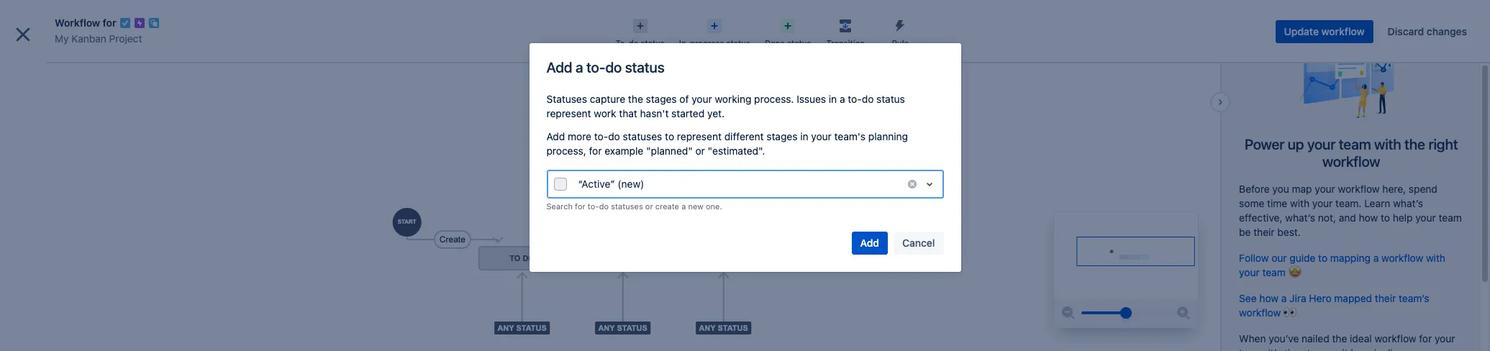 Task type: describe. For each thing, give the bounding box(es) containing it.
to- for add more to-do statuses to represent different stages in your team's planning process, for example "planned" or "estimated".
[[594, 130, 608, 143]]

the inside power up your team with the right workflow
[[1405, 136, 1426, 153]]

to inside the when you've nailed the ideal workflow for your team, it's time to map it here in jira.
[[1308, 347, 1317, 351]]

0 vertical spatial kanban
[[71, 32, 106, 45]]

jira.
[[1386, 347, 1405, 351]]

statuses
[[547, 93, 587, 105]]

hasn't
[[640, 107, 669, 119]]

add a to-do status
[[547, 59, 665, 76]]

see
[[1240, 292, 1257, 305]]

1 vertical spatial project
[[99, 63, 134, 75]]

planning
[[869, 130, 908, 143]]

stages inside 'statuses capture the stages of your working process. issues in a to-do status represent work that hasn't started yet.'
[[646, 93, 677, 105]]

do for add a to-do status
[[606, 59, 622, 76]]

be
[[1240, 226, 1251, 238]]

and
[[1339, 212, 1357, 224]]

workflow inside button
[[1322, 25, 1365, 37]]

here,
[[1383, 183, 1407, 195]]

done status button
[[758, 14, 819, 49]]

add for add more to-do statuses to represent different stages in your team's planning process, for example "planned" or "estimated".
[[547, 130, 565, 143]]

to-
[[616, 38, 629, 48]]

issues
[[797, 93, 826, 105]]

progress
[[690, 38, 724, 48]]

workflow inside see how a jira hero mapped their team's workflow
[[1240, 307, 1281, 319]]

before
[[1240, 183, 1270, 195]]

nailed
[[1302, 333, 1330, 345]]

update
[[1284, 25, 1319, 37]]

their inside see how a jira hero mapped their team's workflow
[[1375, 292, 1397, 305]]

their inside before you map your workflow here, spend some time with your team. learn what's effective, what's not, and how to help your team be their best.
[[1254, 226, 1275, 238]]

represent inside add more to-do statuses to represent different stages in your team's planning process, for example "planned" or "estimated".
[[677, 130, 722, 143]]

"active" (new)
[[578, 178, 644, 190]]

status down to-do status
[[625, 59, 665, 76]]

working
[[715, 93, 752, 105]]

zoom in image
[[1175, 304, 1193, 322]]

0 vertical spatial what's
[[1394, 197, 1424, 210]]

the inside the when you've nailed the ideal workflow for your team, it's time to map it here in jira.
[[1333, 333, 1348, 345]]

your inside 'statuses capture the stages of your working process. issues in a to-do status represent work that hasn't started yet.'
[[692, 93, 712, 105]]

for right search
[[575, 202, 586, 211]]

for up my kanban project link
[[103, 17, 116, 29]]

power
[[1245, 136, 1285, 153]]

search
[[547, 202, 573, 211]]

best.
[[1278, 226, 1301, 238]]

cancel
[[903, 237, 935, 249]]

one.
[[706, 202, 722, 211]]

discard changes button
[[1380, 20, 1476, 43]]

a left new
[[682, 202, 686, 211]]

hero
[[1310, 292, 1332, 305]]

rule button
[[873, 14, 928, 49]]

update workflow button
[[1276, 20, 1374, 43]]

done status
[[765, 38, 811, 48]]

primary element
[[9, 0, 1217, 40]]

some
[[1240, 197, 1265, 210]]

discard changes
[[1388, 25, 1468, 37]]

mapping
[[1331, 252, 1371, 264]]

ideal
[[1350, 333, 1372, 345]]

up
[[1288, 136, 1305, 153]]

capture
[[590, 93, 626, 105]]

to inside add more to-do statuses to represent different stages in your team's planning process, for example "planned" or "estimated".
[[665, 130, 674, 143]]

work
[[594, 107, 616, 119]]

process,
[[547, 145, 586, 157]]

your inside follow our guide to mapping a workflow with your team
[[1240, 267, 1260, 279]]

jira
[[1290, 292, 1307, 305]]

team's
[[835, 130, 866, 143]]

workflow for
[[55, 17, 116, 29]]

add for add a to-do status
[[547, 59, 573, 76]]

when you've nailed the ideal workflow for your team, it's time to map it here in jira.
[[1240, 333, 1456, 351]]

1 vertical spatial my kanban project
[[43, 63, 134, 75]]

clear image
[[907, 179, 918, 190]]

process.
[[754, 93, 794, 105]]

"active"
[[578, 178, 615, 190]]

you've
[[1269, 333, 1299, 345]]

in-
[[679, 38, 690, 48]]

follow
[[1240, 252, 1269, 264]]

here
[[1351, 347, 1372, 351]]

time inside the when you've nailed the ideal workflow for your team, it's time to map it here in jira.
[[1285, 347, 1305, 351]]

power up your team with the right workflow
[[1245, 136, 1459, 170]]

statuses for or
[[611, 202, 643, 211]]

to- inside 'statuses capture the stages of your working process. issues in a to-do status represent work that hasn't started yet.'
[[848, 93, 862, 105]]

time inside before you map your workflow here, spend some time with your team. learn what's effective, what's not, and how to help your team be their best.
[[1268, 197, 1288, 210]]

your inside power up your team with the right workflow
[[1308, 136, 1336, 153]]

my kanban project link
[[55, 30, 142, 48]]

you're in the workflow viewfinder, use the arrow keys to move it element
[[1055, 212, 1199, 299]]

open image
[[921, 176, 938, 193]]

in-progress status
[[679, 38, 751, 48]]

Search field
[[1217, 9, 1361, 32]]

started
[[672, 107, 705, 119]]

Zoom level range field
[[1082, 299, 1171, 327]]

workflow inside the when you've nailed the ideal workflow for your team, it's time to map it here in jira.
[[1375, 333, 1417, 345]]

create
[[656, 202, 679, 211]]

yet.
[[708, 107, 725, 119]]

in-progress status button
[[672, 14, 758, 49]]

team,
[[1240, 347, 1266, 351]]

example
[[605, 145, 644, 157]]

"planned"
[[646, 145, 693, 157]]

project inside my kanban project link
[[109, 32, 142, 45]]

a up "statuses"
[[576, 59, 583, 76]]

spend
[[1409, 183, 1438, 195]]

you
[[1273, 183, 1290, 195]]

team.
[[1336, 197, 1362, 210]]

more
[[568, 130, 592, 143]]

statuses capture the stages of your working process. issues in a to-do status represent work that hasn't started yet.
[[547, 93, 905, 119]]



Task type: locate. For each thing, give the bounding box(es) containing it.
represent down started
[[677, 130, 722, 143]]

1 vertical spatial team
[[1439, 212, 1462, 224]]

1 vertical spatial how
[[1260, 292, 1279, 305]]

in left jira.
[[1375, 347, 1383, 351]]

1 horizontal spatial how
[[1359, 212, 1379, 224]]

project
[[109, 32, 142, 45], [99, 63, 134, 75]]

in down issues
[[801, 130, 809, 143]]

statuses for to
[[623, 130, 662, 143]]

a inside 'statuses capture the stages of your working process. issues in a to-do status represent work that hasn't started yet.'
[[840, 93, 845, 105]]

with
[[1375, 136, 1402, 153], [1291, 197, 1310, 210], [1427, 252, 1446, 264]]

2 horizontal spatial the
[[1405, 136, 1426, 153]]

or left create
[[646, 202, 653, 211]]

add
[[547, 59, 573, 76], [547, 130, 565, 143], [861, 237, 880, 249]]

how inside see how a jira hero mapped their team's workflow
[[1260, 292, 1279, 305]]

add more to-do statuses to represent different stages in your team's planning process, for example "planned" or "estimated".
[[547, 130, 908, 157]]

in right issues
[[829, 93, 837, 105]]

0 vertical spatial with
[[1375, 136, 1402, 153]]

stages inside add more to-do statuses to represent different stages in your team's planning process, for example "planned" or "estimated".
[[767, 130, 798, 143]]

1 vertical spatial in
[[801, 130, 809, 143]]

to inside before you map your workflow here, spend some time with your team. learn what's effective, what's not, and how to help your team be their best.
[[1381, 212, 1391, 224]]

help
[[1393, 212, 1413, 224]]

2 horizontal spatial in
[[1375, 347, 1383, 351]]

a inside follow our guide to mapping a workflow with your team
[[1374, 252, 1379, 264]]

stages up hasn't
[[646, 93, 677, 105]]

1 vertical spatial kanban
[[60, 63, 97, 75]]

effective,
[[1240, 212, 1283, 224]]

0 vertical spatial my kanban project
[[55, 32, 142, 45]]

2 horizontal spatial team
[[1439, 212, 1462, 224]]

to down nailed
[[1308, 347, 1317, 351]]

changes
[[1427, 25, 1468, 37]]

statuses down (new)
[[611, 202, 643, 211]]

or
[[696, 145, 705, 157], [646, 202, 653, 211]]

to-do status button
[[609, 14, 672, 49]]

with inside before you map your workflow here, spend some time with your team. learn what's effective, what's not, and how to help your team be their best.
[[1291, 197, 1310, 210]]

kanban
[[71, 32, 106, 45], [60, 63, 97, 75]]

0 horizontal spatial stages
[[646, 93, 677, 105]]

for inside add more to-do statuses to represent different stages in your team's planning process, for example "planned" or "estimated".
[[589, 145, 602, 157]]

in for a
[[829, 93, 837, 105]]

project down "workflow for"
[[109, 32, 142, 45]]

0 vertical spatial add
[[547, 59, 573, 76]]

map
[[1292, 183, 1312, 195], [1320, 347, 1340, 351]]

team right help
[[1439, 212, 1462, 224]]

workflow inside power up your team with the right workflow
[[1323, 154, 1381, 170]]

to down learn
[[1381, 212, 1391, 224]]

1 horizontal spatial team
[[1339, 136, 1372, 153]]

1 horizontal spatial the
[[1333, 333, 1348, 345]]

add up "statuses"
[[547, 59, 573, 76]]

1 horizontal spatial with
[[1375, 136, 1402, 153]]

stages right different
[[767, 130, 798, 143]]

your
[[692, 93, 712, 105], [811, 130, 832, 143], [1308, 136, 1336, 153], [1315, 183, 1336, 195], [1313, 197, 1333, 210], [1416, 212, 1436, 224], [1240, 267, 1260, 279], [1435, 333, 1456, 345]]

of
[[680, 93, 689, 105]]

rule
[[892, 38, 909, 48]]

do for add more to-do statuses to represent different stages in your team's planning process, for example "planned" or "estimated".
[[608, 130, 620, 143]]

0 vertical spatial how
[[1359, 212, 1379, 224]]

0 vertical spatial in
[[829, 93, 837, 105]]

workflow inside before you map your workflow here, spend some time with your team. learn what's effective, what's not, and how to help your team be their best.
[[1338, 183, 1380, 195]]

0 horizontal spatial in
[[801, 130, 809, 143]]

a right issues
[[840, 93, 845, 105]]

do up add a to-do status
[[629, 38, 639, 48]]

to- up team's
[[848, 93, 862, 105]]

do down "active" (new) at left
[[599, 202, 609, 211]]

a inside see how a jira hero mapped their team's workflow
[[1282, 292, 1287, 305]]

do inside 'statuses capture the stages of your working process. issues in a to-do status represent work that hasn't started yet.'
[[862, 93, 874, 105]]

how right see
[[1260, 292, 1279, 305]]

0 horizontal spatial their
[[1254, 226, 1275, 238]]

0 vertical spatial map
[[1292, 183, 1312, 195]]

workflow inside follow our guide to mapping a workflow with your team
[[1382, 252, 1424, 264]]

1 horizontal spatial what's
[[1394, 197, 1424, 210]]

transition button
[[819, 14, 873, 49]]

or inside add more to-do statuses to represent different stages in your team's planning process, for example "planned" or "estimated".
[[696, 145, 705, 157]]

it's
[[1268, 347, 1282, 351]]

my kanban project
[[55, 32, 142, 45], [43, 63, 134, 75]]

add left cancel
[[861, 237, 880, 249]]

0 vertical spatial stages
[[646, 93, 677, 105]]

the
[[628, 93, 643, 105], [1405, 136, 1426, 153], [1333, 333, 1348, 345]]

done
[[765, 38, 785, 48]]

to-
[[587, 59, 606, 76], [848, 93, 862, 105], [594, 130, 608, 143], [588, 202, 599, 211]]

my kanban project down my kanban project link
[[43, 63, 134, 75]]

add button
[[852, 232, 888, 255]]

2 vertical spatial add
[[861, 237, 880, 249]]

team inside before you map your workflow here, spend some time with your team. learn what's effective, what's not, and how to help your team be their best.
[[1439, 212, 1462, 224]]

in inside 'statuses capture the stages of your working process. issues in a to-do status represent work that hasn't started yet.'
[[829, 93, 837, 105]]

0 vertical spatial represent
[[547, 107, 591, 119]]

status right 'done'
[[787, 38, 811, 48]]

how down learn
[[1359, 212, 1379, 224]]

1 horizontal spatial represent
[[677, 130, 722, 143]]

time
[[1268, 197, 1288, 210], [1285, 347, 1305, 351]]

do up example
[[608, 130, 620, 143]]

do for search for to-do statuses or create a new one.
[[599, 202, 609, 211]]

their left team's
[[1375, 292, 1397, 305]]

status right progress
[[727, 38, 751, 48]]

team's
[[1399, 292, 1430, 305]]

right
[[1429, 136, 1459, 153]]

1 vertical spatial what's
[[1286, 212, 1316, 224]]

jira software image
[[37, 12, 134, 29], [37, 12, 134, 29]]

0 horizontal spatial or
[[646, 202, 653, 211]]

in inside the when you've nailed the ideal workflow for your team, it's time to map it here in jira.
[[1375, 347, 1383, 351]]

time down you
[[1268, 197, 1288, 210]]

cancel button
[[894, 232, 944, 255]]

to right guide
[[1319, 252, 1328, 264]]

1 vertical spatial represent
[[677, 130, 722, 143]]

discard
[[1388, 25, 1425, 37]]

represent inside 'statuses capture the stages of your working process. issues in a to-do status represent work that hasn't started yet.'
[[547, 107, 591, 119]]

1 vertical spatial map
[[1320, 347, 1340, 351]]

guide
[[1290, 252, 1316, 264]]

statuses inside add more to-do statuses to represent different stages in your team's planning process, for example "planned" or "estimated".
[[623, 130, 662, 143]]

their down effective,
[[1254, 226, 1275, 238]]

the up the that
[[628, 93, 643, 105]]

zoom out image
[[1060, 304, 1078, 322]]

team down our
[[1263, 267, 1286, 279]]

0 vertical spatial project
[[109, 32, 142, 45]]

update workflow
[[1284, 25, 1365, 37]]

statuses
[[623, 130, 662, 143], [611, 202, 643, 211]]

to inside follow our guide to mapping a workflow with your team
[[1319, 252, 1328, 264]]

1 vertical spatial with
[[1291, 197, 1310, 210]]

kanban down my kanban project link
[[60, 63, 97, 75]]

banner
[[0, 0, 1491, 40]]

2 horizontal spatial with
[[1427, 252, 1446, 264]]

2 vertical spatial team
[[1263, 267, 1286, 279]]

workflow
[[1322, 25, 1365, 37], [1323, 154, 1381, 170], [1338, 183, 1380, 195], [1382, 252, 1424, 264], [1240, 307, 1281, 319], [1375, 333, 1417, 345]]

group
[[6, 264, 156, 303], [6, 264, 156, 303]]

statuses up example
[[623, 130, 662, 143]]

when
[[1240, 333, 1266, 345]]

for down more
[[589, 145, 602, 157]]

0 vertical spatial my
[[55, 32, 69, 45]]

transition
[[827, 38, 865, 48]]

0 vertical spatial team
[[1339, 136, 1372, 153]]

add up process,
[[547, 130, 565, 143]]

it
[[1343, 347, 1349, 351]]

🤩
[[1289, 267, 1302, 279]]

what's up help
[[1394, 197, 1424, 210]]

with inside power up your team with the right workflow
[[1375, 136, 1402, 153]]

1 vertical spatial my
[[43, 63, 58, 75]]

0 vertical spatial time
[[1268, 197, 1288, 210]]

to- down "active"
[[588, 202, 599, 211]]

team inside power up your team with the right workflow
[[1339, 136, 1372, 153]]

close workflow editor image
[[12, 23, 35, 46]]

my kanban project down "workflow for"
[[55, 32, 142, 45]]

our
[[1272, 252, 1287, 264]]

0 horizontal spatial what's
[[1286, 212, 1316, 224]]

with up best.
[[1291, 197, 1310, 210]]

1 vertical spatial their
[[1375, 292, 1397, 305]]

the inside 'statuses capture the stages of your working process. issues in a to-do status represent work that hasn't started yet.'
[[628, 93, 643, 105]]

status inside 'popup button'
[[727, 38, 751, 48]]

the up it
[[1333, 333, 1348, 345]]

status up planning
[[877, 93, 905, 105]]

0 vertical spatial statuses
[[623, 130, 662, 143]]

map inside the when you've nailed the ideal workflow for your team, it's time to map it here in jira.
[[1320, 347, 1340, 351]]

1 vertical spatial time
[[1285, 347, 1305, 351]]

👀
[[1284, 307, 1297, 319]]

with up here,
[[1375, 136, 1402, 153]]

status inside 'statuses capture the stages of your working process. issues in a to-do status represent work that hasn't started yet.'
[[877, 93, 905, 105]]

0 horizontal spatial the
[[628, 93, 643, 105]]

status right to-
[[641, 38, 665, 48]]

the left right
[[1405, 136, 1426, 153]]

map right you
[[1292, 183, 1312, 195]]

to- right more
[[594, 130, 608, 143]]

before you map your workflow here, spend some time with your team. learn what's effective, what's not, and how to help your team be their best.
[[1240, 183, 1462, 238]]

add inside add more to-do statuses to represent different stages in your team's planning process, for example "planned" or "estimated".
[[547, 130, 565, 143]]

with up team's
[[1427, 252, 1446, 264]]

0 horizontal spatial represent
[[547, 107, 591, 119]]

0 horizontal spatial team
[[1263, 267, 1286, 279]]

in inside add more to-do statuses to represent different stages in your team's planning process, for example "planned" or "estimated".
[[801, 130, 809, 143]]

in for your
[[801, 130, 809, 143]]

learn
[[1365, 197, 1391, 210]]

in
[[829, 93, 837, 105], [801, 130, 809, 143], [1375, 347, 1383, 351]]

do inside to-do status popup button
[[629, 38, 639, 48]]

workflow
[[55, 17, 100, 29]]

1 horizontal spatial in
[[829, 93, 837, 105]]

0 horizontal spatial how
[[1260, 292, 1279, 305]]

0 vertical spatial or
[[696, 145, 705, 157]]

for
[[103, 17, 116, 29], [589, 145, 602, 157], [575, 202, 586, 211], [1420, 333, 1432, 345]]

(new)
[[618, 178, 644, 190]]

0 horizontal spatial map
[[1292, 183, 1312, 195]]

0 vertical spatial their
[[1254, 226, 1275, 238]]

1 horizontal spatial or
[[696, 145, 705, 157]]

project down my kanban project link
[[99, 63, 134, 75]]

different
[[725, 130, 764, 143]]

for inside the when you've nailed the ideal workflow for your team, it's time to map it here in jira.
[[1420, 333, 1432, 345]]

search for to-do statuses or create a new one.
[[547, 202, 722, 211]]

a
[[576, 59, 583, 76], [840, 93, 845, 105], [682, 202, 686, 211], [1374, 252, 1379, 264], [1282, 292, 1287, 305]]

kanban down "workflow for"
[[71, 32, 106, 45]]

do inside add more to-do statuses to represent different stages in your team's planning process, for example "planned" or "estimated".
[[608, 130, 620, 143]]

to-do status
[[616, 38, 665, 48]]

do up team's
[[862, 93, 874, 105]]

not,
[[1319, 212, 1337, 224]]

represent down "statuses"
[[547, 107, 591, 119]]

your inside the when you've nailed the ideal workflow for your team, it's time to map it here in jira.
[[1435, 333, 1456, 345]]

1 horizontal spatial stages
[[767, 130, 798, 143]]

to- for add a to-do status
[[587, 59, 606, 76]]

your inside add more to-do statuses to represent different stages in your team's planning process, for example "planned" or "estimated".
[[811, 130, 832, 143]]

1 vertical spatial stages
[[767, 130, 798, 143]]

see how a jira hero mapped their team's workflow
[[1240, 292, 1430, 319]]

0 vertical spatial the
[[628, 93, 643, 105]]

that
[[619, 107, 638, 119]]

represent
[[547, 107, 591, 119], [677, 130, 722, 143]]

to- up capture
[[587, 59, 606, 76]]

1 horizontal spatial their
[[1375, 292, 1397, 305]]

what's up best.
[[1286, 212, 1316, 224]]

1 vertical spatial or
[[646, 202, 653, 211]]

map inside before you map your workflow here, spend some time with your team. learn what's effective, what's not, and how to help your team be their best.
[[1292, 183, 1312, 195]]

0 horizontal spatial with
[[1291, 197, 1310, 210]]

"estimated".
[[708, 145, 765, 157]]

or right "planned"
[[696, 145, 705, 157]]

1 vertical spatial statuses
[[611, 202, 643, 211]]

how inside before you map your workflow here, spend some time with your team. learn what's effective, what's not, and how to help your team be their best.
[[1359, 212, 1379, 224]]

mapped
[[1335, 292, 1373, 305]]

do down to-
[[606, 59, 622, 76]]

to
[[665, 130, 674, 143], [1381, 212, 1391, 224], [1319, 252, 1328, 264], [1308, 347, 1317, 351]]

add a to-do status dialog
[[529, 43, 961, 272]]

team inside follow our guide to mapping a workflow with your team
[[1263, 267, 1286, 279]]

team right up
[[1339, 136, 1372, 153]]

with inside follow our guide to mapping a workflow with your team
[[1427, 252, 1446, 264]]

team
[[1339, 136, 1372, 153], [1439, 212, 1462, 224], [1263, 267, 1286, 279]]

1 horizontal spatial map
[[1320, 347, 1340, 351]]

how
[[1359, 212, 1379, 224], [1260, 292, 1279, 305]]

2 vertical spatial in
[[1375, 347, 1383, 351]]

a left jira
[[1282, 292, 1287, 305]]

map left it
[[1320, 347, 1340, 351]]

to up "planned"
[[665, 130, 674, 143]]

time down you've
[[1285, 347, 1305, 351]]

1 vertical spatial add
[[547, 130, 565, 143]]

my
[[55, 32, 69, 45], [43, 63, 58, 75]]

2 vertical spatial with
[[1427, 252, 1446, 264]]

a right mapping
[[1374, 252, 1379, 264]]

1 vertical spatial the
[[1405, 136, 1426, 153]]

stages
[[646, 93, 677, 105], [767, 130, 798, 143]]

to- for search for to-do statuses or create a new one.
[[588, 202, 599, 211]]

2 vertical spatial the
[[1333, 333, 1348, 345]]

new
[[688, 202, 704, 211]]

for down team's
[[1420, 333, 1432, 345]]

follow our guide to mapping a workflow with your team
[[1240, 252, 1446, 279]]

to- inside add more to-do statuses to represent different stages in your team's planning process, for example "planned" or "estimated".
[[594, 130, 608, 143]]

add inside button
[[861, 237, 880, 249]]



Task type: vqa. For each thing, say whether or not it's contained in the screenshot.
the created for My first project
no



